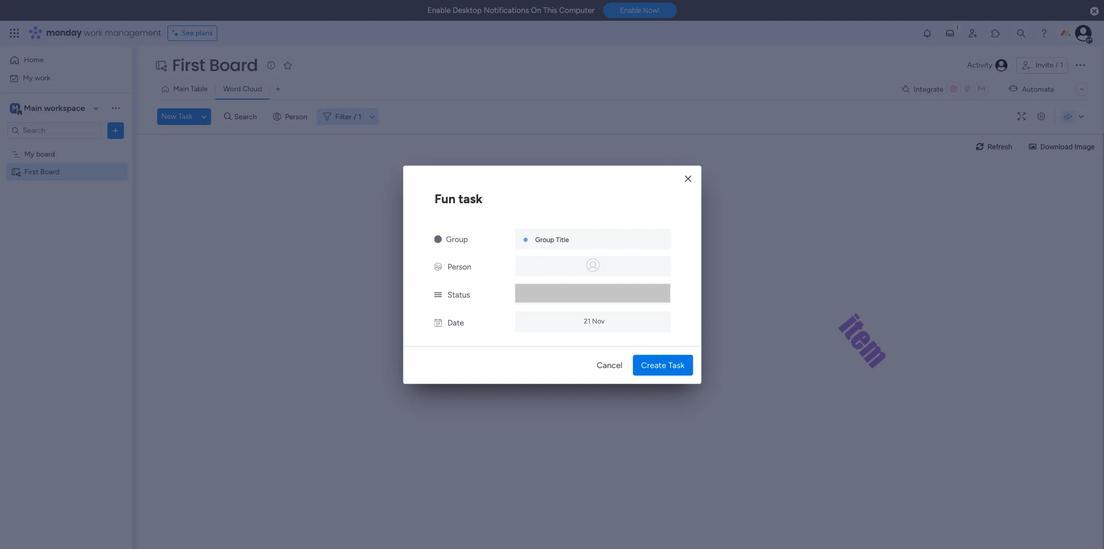 Task type: locate. For each thing, give the bounding box(es) containing it.
work for my
[[35, 73, 50, 82]]

filter / 1
[[335, 112, 362, 121]]

first board inside "list box"
[[24, 167, 59, 176]]

open full screen image
[[1014, 113, 1031, 121]]

/ right filter
[[354, 112, 357, 121]]

task inside dialog
[[669, 360, 685, 370]]

plans
[[196, 29, 213, 37]]

home
[[24, 56, 44, 64]]

group right the "v2 sun" 'icon'
[[446, 235, 468, 244]]

my down the home
[[23, 73, 33, 82]]

main left the table
[[173, 85, 189, 93]]

first up the main table
[[172, 53, 205, 77]]

work down the home
[[35, 73, 50, 82]]

1 horizontal spatial first board
[[172, 53, 258, 77]]

1 horizontal spatial board
[[209, 53, 258, 77]]

work inside button
[[35, 73, 50, 82]]

main
[[173, 85, 189, 93], [24, 103, 42, 113]]

first down my board
[[24, 167, 39, 176]]

enable inside button
[[620, 6, 642, 15]]

0 horizontal spatial 1
[[359, 112, 362, 121]]

1 horizontal spatial enable
[[620, 6, 642, 15]]

1 vertical spatial first board
[[24, 167, 59, 176]]

task right create
[[669, 360, 685, 370]]

0 vertical spatial person
[[285, 112, 307, 121]]

1 vertical spatial /
[[354, 112, 357, 121]]

1 for filter / 1
[[359, 112, 362, 121]]

shareable board image
[[155, 59, 167, 72], [11, 167, 21, 177]]

cloud
[[243, 85, 262, 93]]

1 left arrow down image
[[359, 112, 362, 121]]

group for group title
[[536, 236, 555, 243]]

main workspace
[[24, 103, 85, 113]]

1 vertical spatial shareable board image
[[11, 167, 21, 177]]

0 vertical spatial /
[[1056, 61, 1059, 70]]

add view image
[[276, 85, 280, 93]]

invite
[[1036, 61, 1054, 70]]

/ for invite
[[1056, 61, 1059, 70]]

autopilot image
[[1010, 82, 1018, 95]]

word cloud
[[223, 85, 262, 93]]

person inside popup button
[[285, 112, 307, 121]]

enable left now!
[[620, 6, 642, 15]]

0 horizontal spatial first
[[24, 167, 39, 176]]

1 horizontal spatial person
[[448, 262, 472, 271]]

1 horizontal spatial group
[[536, 236, 555, 243]]

main inside the workspace selection element
[[24, 103, 42, 113]]

on
[[531, 6, 542, 15]]

person right v2 multiple person column image
[[448, 262, 472, 271]]

invite / 1
[[1036, 61, 1064, 70]]

/
[[1056, 61, 1059, 70], [354, 112, 357, 121]]

board down the board
[[40, 167, 59, 176]]

1 horizontal spatial main
[[173, 85, 189, 93]]

0 vertical spatial work
[[84, 27, 103, 39]]

1 vertical spatial my
[[24, 150, 34, 159]]

notifications
[[484, 6, 529, 15]]

1 vertical spatial main
[[24, 103, 42, 113]]

title
[[556, 236, 569, 243]]

0 vertical spatial main
[[173, 85, 189, 93]]

0 vertical spatial first board
[[172, 53, 258, 77]]

0 horizontal spatial /
[[354, 112, 357, 121]]

board up word
[[209, 53, 258, 77]]

0 horizontal spatial group
[[446, 235, 468, 244]]

enable desktop notifications on this computer
[[428, 6, 595, 15]]

1 horizontal spatial 1
[[1061, 61, 1064, 70]]

my left the board
[[24, 150, 34, 159]]

main inside button
[[173, 85, 189, 93]]

/ right invite
[[1056, 61, 1059, 70]]

0 vertical spatial first
[[172, 53, 205, 77]]

first board up the table
[[172, 53, 258, 77]]

create task
[[642, 360, 685, 370]]

0 vertical spatial task
[[178, 112, 193, 121]]

0 horizontal spatial enable
[[428, 6, 451, 15]]

0 horizontal spatial shareable board image
[[11, 167, 21, 177]]

see
[[181, 29, 194, 37]]

settings image
[[1034, 113, 1050, 121]]

enable left the desktop
[[428, 6, 451, 15]]

word
[[223, 85, 241, 93]]

task
[[459, 191, 483, 206]]

1 image
[[953, 21, 963, 33]]

1 horizontal spatial task
[[669, 360, 685, 370]]

board
[[36, 150, 55, 159]]

1 vertical spatial 1
[[359, 112, 362, 121]]

0 horizontal spatial first board
[[24, 167, 59, 176]]

1 vertical spatial person
[[448, 262, 472, 271]]

group
[[446, 235, 468, 244], [536, 236, 555, 243]]

1 horizontal spatial /
[[1056, 61, 1059, 70]]

main right workspace icon
[[24, 103, 42, 113]]

fun
[[435, 191, 456, 206]]

group left title
[[536, 236, 555, 243]]

1 horizontal spatial shareable board image
[[155, 59, 167, 72]]

0 vertical spatial 1
[[1061, 61, 1064, 70]]

status
[[448, 290, 470, 299]]

first board down my board
[[24, 167, 59, 176]]

task right new
[[178, 112, 193, 121]]

first board
[[172, 53, 258, 77], [24, 167, 59, 176]]

inbox image
[[945, 28, 956, 38]]

task for new task
[[178, 112, 193, 121]]

my work button
[[6, 70, 112, 86]]

help image
[[1039, 28, 1050, 38]]

0 horizontal spatial work
[[35, 73, 50, 82]]

0 horizontal spatial person
[[285, 112, 307, 121]]

my inside button
[[23, 73, 33, 82]]

list box
[[0, 143, 132, 321]]

search everything image
[[1017, 28, 1027, 38]]

person
[[285, 112, 307, 121], [448, 262, 472, 271]]

close image
[[685, 175, 692, 183]]

task
[[178, 112, 193, 121], [669, 360, 685, 370]]

m
[[12, 104, 18, 112]]

0 vertical spatial my
[[23, 73, 33, 82]]

board
[[209, 53, 258, 77], [40, 167, 59, 176]]

0 vertical spatial board
[[209, 53, 258, 77]]

main table button
[[157, 81, 216, 98]]

person left filter
[[285, 112, 307, 121]]

0 horizontal spatial task
[[178, 112, 193, 121]]

shareable board image inside "list box"
[[11, 167, 21, 177]]

select product image
[[9, 28, 20, 38]]

monday work management
[[46, 27, 161, 39]]

automate
[[1022, 85, 1055, 94]]

1 horizontal spatial work
[[84, 27, 103, 39]]

my
[[23, 73, 33, 82], [24, 150, 34, 159]]

arrow down image
[[366, 111, 379, 123]]

monday
[[46, 27, 82, 39]]

1 vertical spatial first
[[24, 167, 39, 176]]

1 vertical spatial work
[[35, 73, 50, 82]]

/ inside button
[[1056, 61, 1059, 70]]

1 vertical spatial board
[[40, 167, 59, 176]]

work
[[84, 27, 103, 39], [35, 73, 50, 82]]

0 horizontal spatial main
[[24, 103, 42, 113]]

group for group
[[446, 235, 468, 244]]

work right monday
[[84, 27, 103, 39]]

1 right invite
[[1061, 61, 1064, 70]]

v2 multiple person column image
[[434, 262, 442, 271]]

1 inside button
[[1061, 61, 1064, 70]]

list box containing my board
[[0, 143, 132, 321]]

1 vertical spatial task
[[669, 360, 685, 370]]

first
[[172, 53, 205, 77], [24, 167, 39, 176]]

dapulse date column image
[[434, 318, 442, 327]]

option
[[0, 145, 132, 147]]

/ for filter
[[354, 112, 357, 121]]

table
[[191, 85, 208, 93]]

enable
[[428, 6, 451, 15], [620, 6, 642, 15]]

group title
[[536, 236, 569, 243]]

21
[[584, 317, 591, 325]]

1
[[1061, 61, 1064, 70], [359, 112, 362, 121]]

my inside "list box"
[[24, 150, 34, 159]]



Task type: describe. For each thing, give the bounding box(es) containing it.
dapulse integrations image
[[902, 85, 910, 93]]

v2 search image
[[224, 111, 232, 123]]

desktop
[[453, 6, 482, 15]]

task for create task
[[669, 360, 685, 370]]

fun task dialog
[[403, 166, 702, 384]]

notifications image
[[923, 28, 933, 38]]

see plans button
[[167, 25, 218, 41]]

activity
[[968, 61, 993, 70]]

angle down image
[[202, 113, 207, 121]]

enable for enable now!
[[620, 6, 642, 15]]

my for my board
[[24, 150, 34, 159]]

see plans
[[181, 29, 213, 37]]

word cloud button
[[216, 81, 270, 98]]

First Board field
[[170, 53, 261, 77]]

workspace image
[[10, 102, 20, 114]]

person button
[[269, 108, 314, 125]]

show board description image
[[265, 60, 278, 71]]

work for monday
[[84, 27, 103, 39]]

management
[[105, 27, 161, 39]]

workspace selection element
[[10, 102, 87, 115]]

jacob simon image
[[1076, 25, 1092, 42]]

filter
[[335, 112, 352, 121]]

my for my work
[[23, 73, 33, 82]]

1 for invite / 1
[[1061, 61, 1064, 70]]

invite / 1 button
[[1017, 57, 1068, 74]]

main for main table
[[173, 85, 189, 93]]

cancel button
[[589, 355, 631, 376]]

apps image
[[991, 28, 1002, 38]]

v2 sun image
[[434, 235, 442, 244]]

dapulse close image
[[1091, 6, 1100, 17]]

activity button
[[964, 57, 1013, 74]]

my work
[[23, 73, 50, 82]]

enable now!
[[620, 6, 660, 15]]

enable for enable desktop notifications on this computer
[[428, 6, 451, 15]]

person inside fun task dialog
[[448, 262, 472, 271]]

Search in workspace field
[[22, 125, 87, 136]]

workspace
[[44, 103, 85, 113]]

add to favorites image
[[283, 60, 293, 70]]

nov
[[593, 317, 605, 325]]

create
[[642, 360, 667, 370]]

0 horizontal spatial board
[[40, 167, 59, 176]]

Search field
[[232, 109, 263, 124]]

new task
[[161, 112, 193, 121]]

main for main workspace
[[24, 103, 42, 113]]

computer
[[560, 6, 595, 15]]

new
[[161, 112, 177, 121]]

this
[[544, 6, 558, 15]]

collapse board header image
[[1078, 85, 1087, 93]]

home button
[[6, 52, 112, 68]]

enable now! button
[[603, 3, 677, 18]]

1 horizontal spatial first
[[172, 53, 205, 77]]

fun task
[[435, 191, 483, 206]]

create task button
[[633, 355, 693, 376]]

21 nov
[[584, 317, 605, 325]]

invite members image
[[968, 28, 979, 38]]

my board
[[24, 150, 55, 159]]

date
[[448, 318, 464, 327]]

main table
[[173, 85, 208, 93]]

cancel
[[597, 360, 623, 370]]

v2 status image
[[434, 290, 442, 299]]

new task button
[[157, 108, 197, 125]]

0 vertical spatial shareable board image
[[155, 59, 167, 72]]

integrate
[[914, 85, 944, 94]]

now!
[[644, 6, 660, 15]]



Task type: vqa. For each thing, say whether or not it's contained in the screenshot.
topmost 19 NOV
no



